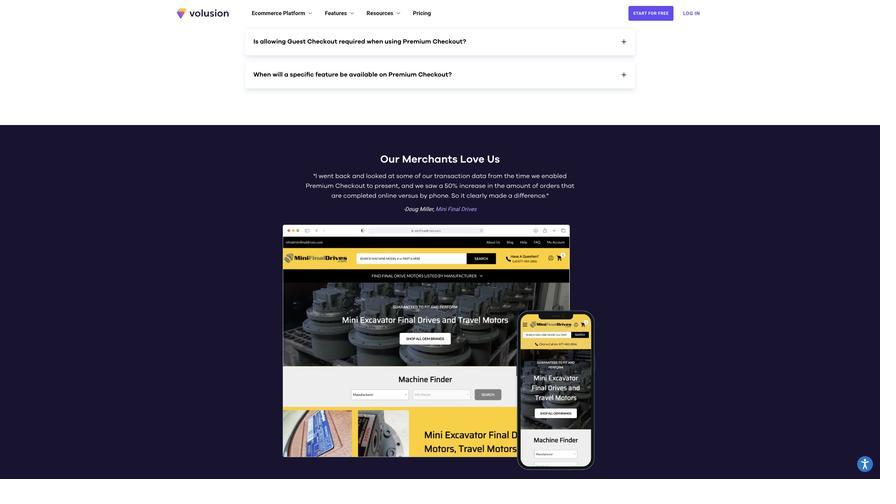 Task type: vqa. For each thing, say whether or not it's contained in the screenshot.
mission theme image
no



Task type: describe. For each thing, give the bounding box(es) containing it.
amount
[[507, 183, 531, 189]]

methods
[[302, 5, 329, 12]]

free
[[659, 11, 669, 16]]

looked
[[366, 173, 387, 180]]

our
[[381, 154, 400, 165]]

start for free link
[[629, 6, 674, 21]]

features
[[325, 10, 347, 17]]

be
[[340, 72, 348, 78]]

premium right through
[[390, 5, 418, 12]]

that
[[562, 183, 575, 189]]

checkout? inside 'button'
[[419, 72, 452, 78]]

time
[[516, 173, 530, 180]]

on
[[380, 72, 387, 78]]

"i
[[314, 173, 317, 180]]

when will a specific feature be available on premium checkout? button
[[245, 61, 636, 88]]

in
[[488, 183, 494, 189]]

log in
[[684, 11, 701, 16]]

checkout inside button
[[308, 39, 338, 45]]

feature
[[316, 72, 339, 78]]

allowing
[[260, 39, 286, 45]]

0 horizontal spatial of
[[415, 173, 421, 180]]

premium inside 'button'
[[389, 72, 417, 78]]

is
[[254, 39, 259, 45]]

mini final drives link
[[436, 206, 477, 213]]

pricing
[[413, 10, 431, 17]]

ecommerce
[[252, 10, 282, 17]]

from
[[489, 173, 503, 180]]

final
[[448, 206, 460, 213]]

miller,
[[420, 206, 435, 213]]

using
[[385, 39, 402, 45]]

completed
[[344, 193, 377, 199]]

1 horizontal spatial and
[[402, 183, 414, 189]]

is allowing guest checkout required when using premium checkout? button
[[245, 28, 636, 55]]

when
[[254, 72, 271, 78]]

1 horizontal spatial we
[[532, 173, 540, 180]]

data
[[472, 173, 487, 180]]

phone.
[[429, 193, 450, 199]]

available
[[349, 72, 378, 78]]

went
[[319, 173, 334, 180]]

payment
[[272, 5, 300, 12]]

checkout inside "i went back and looked at some of our transaction data from the time we enabled premium checkout to present, and we saw a 50% increase in the amount of orders that are completed online versus by phone. so it clearly made a difference."
[[336, 183, 366, 189]]

resources button
[[367, 9, 402, 18]]

orders
[[540, 183, 560, 189]]

platform
[[283, 10, 306, 17]]

a inside when will a specific feature be available on premium checkout? 'button'
[[285, 72, 289, 78]]

offer
[[347, 5, 362, 12]]

by
[[420, 193, 428, 199]]

when will a specific feature be available on premium checkout?
[[254, 72, 452, 78]]

0 vertical spatial and
[[353, 173, 365, 180]]

to
[[367, 183, 373, 189]]

when
[[367, 39, 384, 45]]

saw
[[426, 183, 438, 189]]

love
[[461, 154, 485, 165]]



Task type: locate. For each thing, give the bounding box(es) containing it.
doug
[[405, 206, 419, 213]]

for
[[649, 11, 658, 16]]

1 vertical spatial and
[[402, 183, 414, 189]]

it
[[461, 193, 465, 199]]

a inside "i went back and looked at some of our transaction data from the time we enabled premium checkout to present, and we saw a 50% increase in the amount of orders that are completed online versus by phone. so it clearly made a difference."
[[439, 183, 443, 189]]

features button
[[325, 9, 356, 18]]

a
[[285, 72, 289, 78], [439, 183, 443, 189]]

will
[[273, 72, 283, 78]]

what
[[254, 5, 271, 12]]

1 vertical spatial a
[[439, 183, 443, 189]]

are
[[332, 193, 342, 199]]

start
[[634, 11, 648, 16]]

mini
[[436, 206, 447, 213]]

enabled
[[542, 173, 567, 180]]

of left our
[[415, 173, 421, 180]]

through
[[363, 5, 388, 12]]

2 vertical spatial checkout?
[[419, 72, 452, 78]]

ecommerce platform button
[[252, 9, 314, 18]]

1 vertical spatial checkout
[[336, 183, 366, 189]]

1 vertical spatial of
[[533, 183, 539, 189]]

can
[[331, 5, 342, 12]]

50%
[[445, 183, 458, 189]]

some
[[397, 173, 413, 180]]

what payment methods can i offer through premium checkout? button
[[245, 0, 636, 22]]

checkout? for what payment methods can i offer through premium checkout?
[[419, 5, 453, 12]]

1 horizontal spatial of
[[533, 183, 539, 189]]

1 vertical spatial checkout?
[[433, 39, 467, 45]]

0 vertical spatial the
[[505, 173, 515, 180]]

we up by
[[416, 183, 424, 189]]

0 vertical spatial a
[[285, 72, 289, 78]]

present,
[[375, 183, 400, 189]]

log in link
[[680, 6, 705, 21]]

the up amount
[[505, 173, 515, 180]]

clearly
[[467, 193, 488, 199]]

checkout down back
[[336, 183, 366, 189]]

specific
[[290, 72, 314, 78]]

checkout? for is allowing guest checkout required when using premium checkout?
[[433, 39, 467, 45]]

pricing link
[[413, 9, 431, 18]]

premium
[[390, 5, 418, 12], [403, 39, 432, 45], [389, 72, 417, 78], [306, 183, 334, 189]]

what payment methods can i offer through premium checkout?
[[254, 5, 453, 12]]

is allowing guest checkout required when using premium checkout?
[[254, 39, 467, 45]]

ecommerce platform
[[252, 10, 306, 17]]

merchants
[[402, 154, 458, 165]]

premium down "i
[[306, 183, 334, 189]]

checkout? down what payment methods can i offer through premium checkout? button
[[433, 39, 467, 45]]

of
[[415, 173, 421, 180], [533, 183, 539, 189]]

transaction
[[435, 173, 471, 180]]

0 vertical spatial we
[[532, 173, 540, 180]]

checkout? down is allowing guest checkout required when using premium checkout? button
[[419, 72, 452, 78]]

at
[[389, 173, 395, 180]]

1 vertical spatial we
[[416, 183, 424, 189]]

-
[[404, 206, 405, 213]]

0 horizontal spatial a
[[285, 72, 289, 78]]

so
[[452, 193, 460, 199]]

our
[[423, 173, 433, 180]]

and
[[353, 173, 365, 180], [402, 183, 414, 189]]

0 horizontal spatial we
[[416, 183, 424, 189]]

required
[[339, 39, 366, 45]]

0 vertical spatial checkout
[[308, 39, 338, 45]]

us
[[488, 154, 500, 165]]

we
[[532, 173, 540, 180], [416, 183, 424, 189]]

0 vertical spatial checkout?
[[419, 5, 453, 12]]

drives
[[462, 206, 477, 213]]

guest
[[288, 39, 306, 45]]

premium inside "i went back and looked at some of our transaction data from the time we enabled premium checkout to present, and we saw a 50% increase in the amount of orders that are completed online versus by phone. so it clearly made a difference."
[[306, 183, 334, 189]]

made
[[489, 193, 507, 199]]

a difference."
[[509, 193, 549, 199]]

premium right on
[[389, 72, 417, 78]]

1 vertical spatial the
[[495, 183, 505, 189]]

resources
[[367, 10, 394, 17]]

checkout right guest
[[308, 39, 338, 45]]

checkout?
[[419, 5, 453, 12], [433, 39, 467, 45], [419, 72, 452, 78]]

premium right using
[[403, 39, 432, 45]]

start for free
[[634, 11, 669, 16]]

i
[[344, 5, 345, 12]]

1 horizontal spatial a
[[439, 183, 443, 189]]

online
[[378, 193, 397, 199]]

versus
[[399, 193, 419, 199]]

and right back
[[353, 173, 365, 180]]

the
[[505, 173, 515, 180], [495, 183, 505, 189]]

back
[[336, 173, 351, 180]]

the right in
[[495, 183, 505, 189]]

a right 'will' at the top left of page
[[285, 72, 289, 78]]

increase
[[460, 183, 486, 189]]

log
[[684, 11, 694, 16]]

-doug miller, mini final drives
[[404, 206, 477, 213]]

and up versus
[[402, 183, 414, 189]]

0 horizontal spatial and
[[353, 173, 365, 180]]

we right time
[[532, 173, 540, 180]]

"i went back and looked at some of our transaction data from the time we enabled premium checkout to present, and we saw a 50% increase in the amount of orders that are completed online versus by phone. so it clearly made a difference."
[[306, 173, 575, 199]]

a right "saw"
[[439, 183, 443, 189]]

checkout
[[308, 39, 338, 45], [336, 183, 366, 189]]

in
[[695, 11, 701, 16]]

of up a difference."
[[533, 183, 539, 189]]

0 vertical spatial of
[[415, 173, 421, 180]]

our merchants love us
[[381, 154, 500, 165]]

open accessibe: accessibility options, statement and help image
[[862, 460, 870, 470]]

checkout? up is allowing guest checkout required when using premium checkout? button
[[419, 5, 453, 12]]



